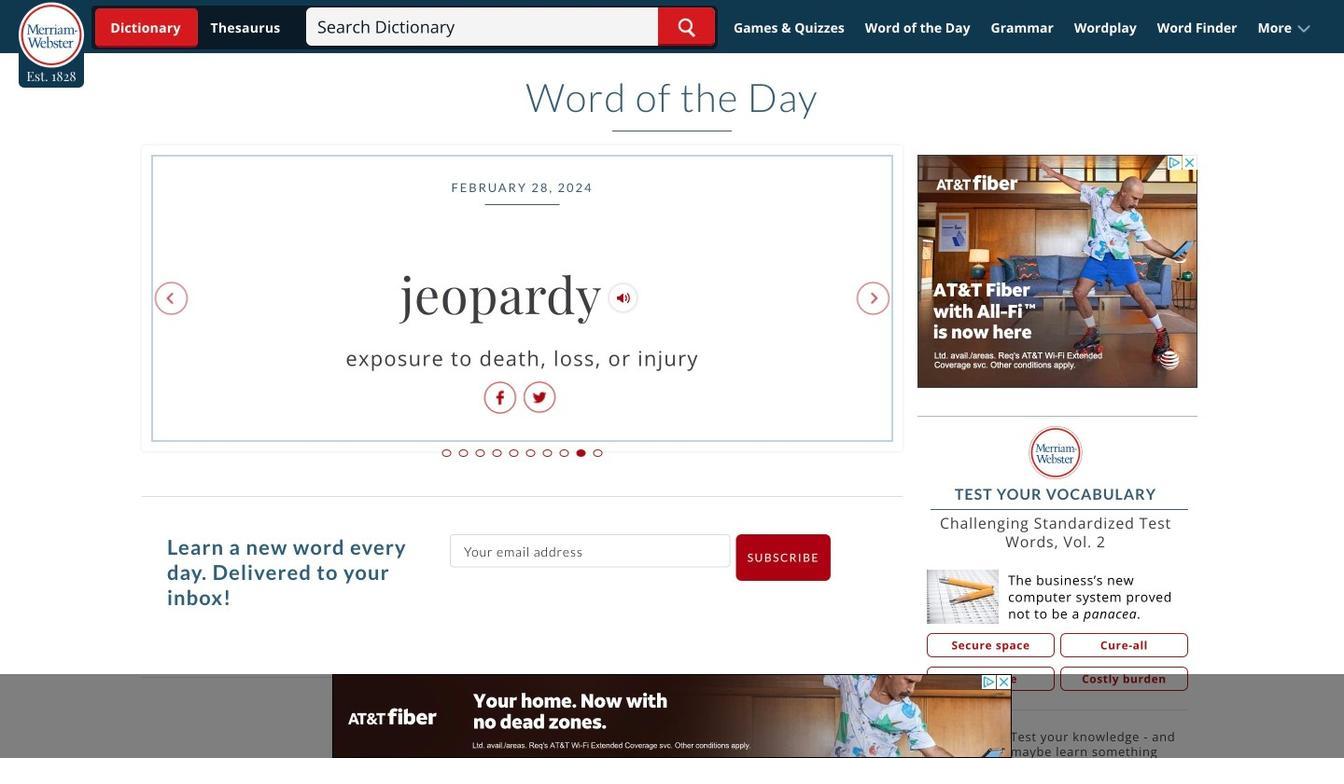 Task type: vqa. For each thing, say whether or not it's contained in the screenshot.
bottommost Advertisement element
yes



Task type: describe. For each thing, give the bounding box(es) containing it.
0 vertical spatial advertisement element
[[918, 155, 1198, 388]]

Search search field
[[306, 7, 715, 46]]

merriam webster - established 1828 image
[[19, 2, 84, 69]]

1 vertical spatial advertisement element
[[332, 675, 1012, 759]]

toggle search dictionary/thesaurus image
[[95, 8, 198, 48]]



Task type: locate. For each thing, give the bounding box(es) containing it.
None submit
[[736, 535, 831, 581]]

true or false image
[[927, 730, 1000, 759]]

tab list
[[142, 441, 903, 463]]

a pencil broken in half on top of a test answer sheet image
[[927, 570, 999, 624]]

Your email address text field
[[450, 535, 731, 568]]

merriam webster image
[[1029, 427, 1082, 480]]

search word image
[[678, 18, 695, 38]]

advertisement element
[[918, 155, 1198, 388], [332, 675, 1012, 759]]



